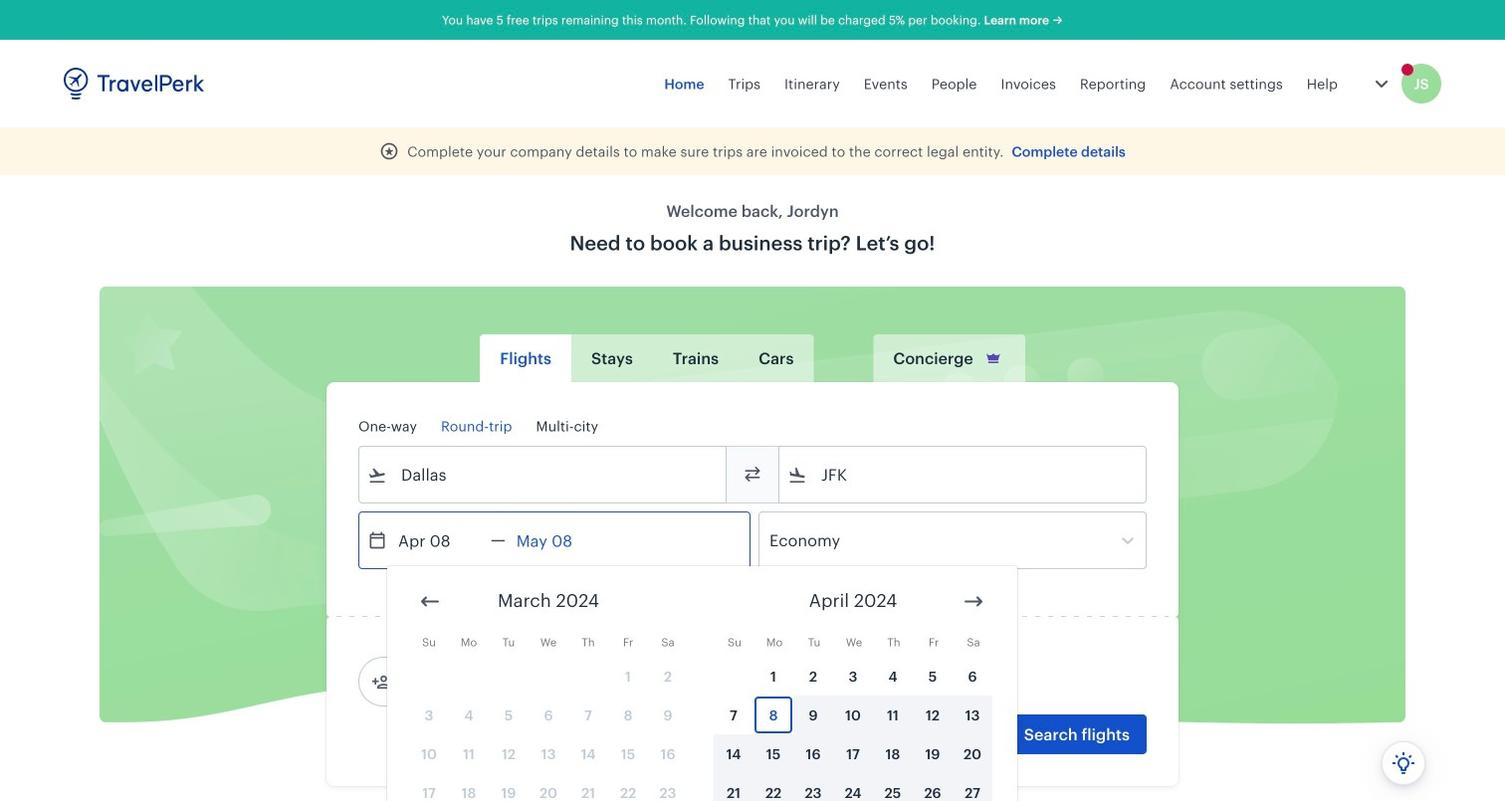 Task type: locate. For each thing, give the bounding box(es) containing it.
Add first traveler search field
[[391, 666, 598, 698]]

Return text field
[[505, 513, 609, 568]]

calendar application
[[387, 566, 1505, 801]]

move forward to switch to the next month. image
[[962, 590, 985, 614]]



Task type: describe. For each thing, give the bounding box(es) containing it.
To search field
[[807, 459, 1120, 491]]

move backward to switch to the previous month. image
[[418, 590, 442, 614]]

Depart text field
[[387, 513, 491, 568]]

From search field
[[387, 459, 700, 491]]



